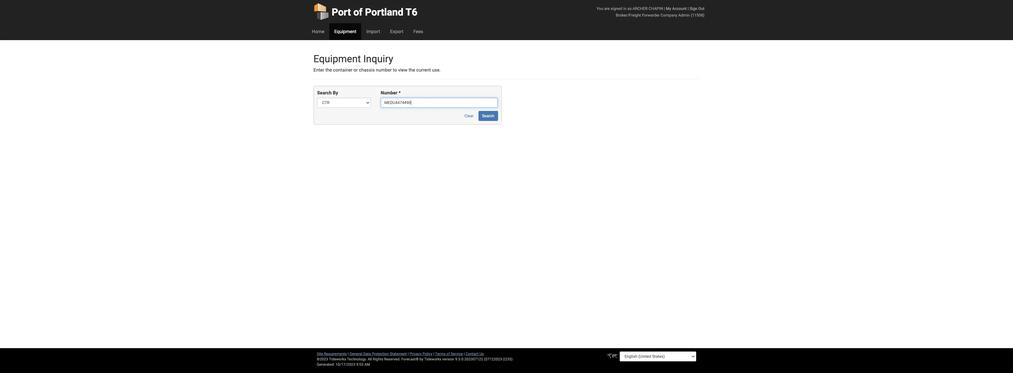 Task type: locate. For each thing, give the bounding box(es) containing it.
terms of service link
[[435, 352, 463, 357]]

0 vertical spatial search
[[317, 90, 332, 96]]

of inside site requirements | general data protection statement | privacy policy | terms of service | contact us ©2023 tideworks technology. all rights reserved. forecast® by tideworks version 9.5.0.202307122 (07122023-2235) generated: 10/17/2023 9:53 am
[[447, 352, 450, 357]]

1 vertical spatial equipment
[[314, 53, 361, 65]]

port of portland t6
[[332, 6, 418, 18]]

export button
[[385, 23, 409, 40]]

statement
[[390, 352, 407, 357]]

(07122023-
[[484, 358, 503, 362]]

the right the enter
[[326, 67, 332, 73]]

home
[[312, 29, 325, 34]]

2235)
[[503, 358, 513, 362]]

of up version
[[447, 352, 450, 357]]

*
[[399, 90, 401, 96]]

1 horizontal spatial the
[[409, 67, 415, 73]]

| left general
[[348, 352, 349, 357]]

search for search by
[[317, 90, 332, 96]]

the
[[326, 67, 332, 73], [409, 67, 415, 73]]

0 vertical spatial equipment
[[335, 29, 357, 34]]

sign
[[690, 6, 698, 11]]

in
[[624, 6, 627, 11]]

search right clear button
[[482, 114, 495, 119]]

equipment inside equipment inquiry enter the container or chassis number to view the current use.
[[314, 53, 361, 65]]

admin
[[679, 13, 690, 18]]

equipment down port
[[335, 29, 357, 34]]

search
[[317, 90, 332, 96], [482, 114, 495, 119]]

1 vertical spatial of
[[447, 352, 450, 357]]

terms
[[435, 352, 446, 357]]

company
[[661, 13, 678, 18]]

fees
[[414, 29, 424, 34]]

0 vertical spatial of
[[354, 6, 363, 18]]

equipment button
[[330, 23, 362, 40]]

©2023 tideworks
[[317, 358, 346, 362]]

clear button
[[461, 111, 478, 121]]

are
[[605, 6, 610, 11]]

the right 'view'
[[409, 67, 415, 73]]

you
[[597, 6, 604, 11]]

protection
[[372, 352, 389, 357]]

all
[[368, 358, 372, 362]]

0 horizontal spatial the
[[326, 67, 332, 73]]

forecast®
[[402, 358, 419, 362]]

or
[[354, 67, 358, 73]]

export
[[390, 29, 404, 34]]

data
[[363, 352, 371, 357]]

tideworks
[[425, 358, 442, 362]]

port of portland t6 link
[[314, 0, 418, 23]]

current
[[417, 67, 431, 73]]

you are signed in as archer chapin | my account | sign out broker/freight forwarder company admin (11508)
[[597, 6, 705, 18]]

sign out link
[[690, 6, 705, 11]]

to
[[393, 67, 397, 73]]

view
[[398, 67, 408, 73]]

| up 9.5.0.202307122
[[464, 352, 465, 357]]

archer
[[633, 6, 648, 11]]

general data protection statement link
[[350, 352, 407, 357]]

|
[[664, 6, 665, 11], [688, 6, 689, 11], [348, 352, 349, 357], [408, 352, 409, 357], [434, 352, 435, 357], [464, 352, 465, 357]]

rights
[[373, 358, 384, 362]]

equipment for equipment inquiry enter the container or chassis number to view the current use.
[[314, 53, 361, 65]]

1 horizontal spatial of
[[447, 352, 450, 357]]

of
[[354, 6, 363, 18], [447, 352, 450, 357]]

1 vertical spatial search
[[482, 114, 495, 119]]

search by
[[317, 90, 338, 96]]

am
[[365, 363, 370, 367]]

(11508)
[[691, 13, 705, 18]]

equipment
[[335, 29, 357, 34], [314, 53, 361, 65]]

search inside button
[[482, 114, 495, 119]]

of right port
[[354, 6, 363, 18]]

| left my
[[664, 6, 665, 11]]

container
[[333, 67, 353, 73]]

out
[[699, 6, 705, 11]]

9.5.0.202307122
[[456, 358, 483, 362]]

broker/freight
[[616, 13, 641, 18]]

general
[[350, 352, 363, 357]]

import button
[[362, 23, 385, 40]]

contact
[[466, 352, 479, 357]]

equipment inside popup button
[[335, 29, 357, 34]]

privacy policy link
[[410, 352, 433, 357]]

0 horizontal spatial search
[[317, 90, 332, 96]]

search left by
[[317, 90, 332, 96]]

as
[[628, 6, 632, 11]]

clear
[[465, 114, 474, 119]]

search for search
[[482, 114, 495, 119]]

1 horizontal spatial search
[[482, 114, 495, 119]]

policy
[[423, 352, 433, 357]]

equipment up container
[[314, 53, 361, 65]]



Task type: describe. For each thing, give the bounding box(es) containing it.
by
[[333, 90, 338, 96]]

home button
[[307, 23, 330, 40]]

site requirements | general data protection statement | privacy policy | terms of service | contact us ©2023 tideworks technology. all rights reserved. forecast® by tideworks version 9.5.0.202307122 (07122023-2235) generated: 10/17/2023 9:53 am
[[317, 352, 513, 367]]

us
[[480, 352, 484, 357]]

0 horizontal spatial of
[[354, 6, 363, 18]]

| left the sign
[[688, 6, 689, 11]]

equipment inquiry enter the container or chassis number to view the current use.
[[314, 53, 441, 73]]

t6
[[406, 6, 418, 18]]

privacy
[[410, 352, 422, 357]]

signed
[[611, 6, 623, 11]]

use.
[[432, 67, 441, 73]]

number *
[[381, 90, 401, 96]]

Number * text field
[[381, 98, 498, 108]]

port
[[332, 6, 351, 18]]

number
[[376, 67, 392, 73]]

chassis
[[359, 67, 375, 73]]

my account link
[[666, 6, 687, 11]]

chapin
[[649, 6, 663, 11]]

reserved.
[[384, 358, 401, 362]]

| up tideworks
[[434, 352, 435, 357]]

inquiry
[[364, 53, 394, 65]]

fees button
[[409, 23, 428, 40]]

portland
[[365, 6, 404, 18]]

version
[[443, 358, 455, 362]]

site requirements link
[[317, 352, 347, 357]]

search button
[[479, 111, 498, 121]]

forwarder
[[642, 13, 660, 18]]

my
[[666, 6, 672, 11]]

requirements
[[324, 352, 347, 357]]

number
[[381, 90, 398, 96]]

site
[[317, 352, 323, 357]]

by
[[420, 358, 424, 362]]

| up forecast®
[[408, 352, 409, 357]]

service
[[451, 352, 463, 357]]

contact us link
[[466, 352, 484, 357]]

equipment for equipment
[[335, 29, 357, 34]]

2 the from the left
[[409, 67, 415, 73]]

10/17/2023
[[336, 363, 356, 367]]

technology.
[[347, 358, 367, 362]]

generated:
[[317, 363, 335, 367]]

9:53
[[357, 363, 364, 367]]

account
[[673, 6, 687, 11]]

1 the from the left
[[326, 67, 332, 73]]

import
[[367, 29, 380, 34]]

enter
[[314, 67, 324, 73]]



Task type: vqa. For each thing, say whether or not it's contained in the screenshot.
(07122023-
yes



